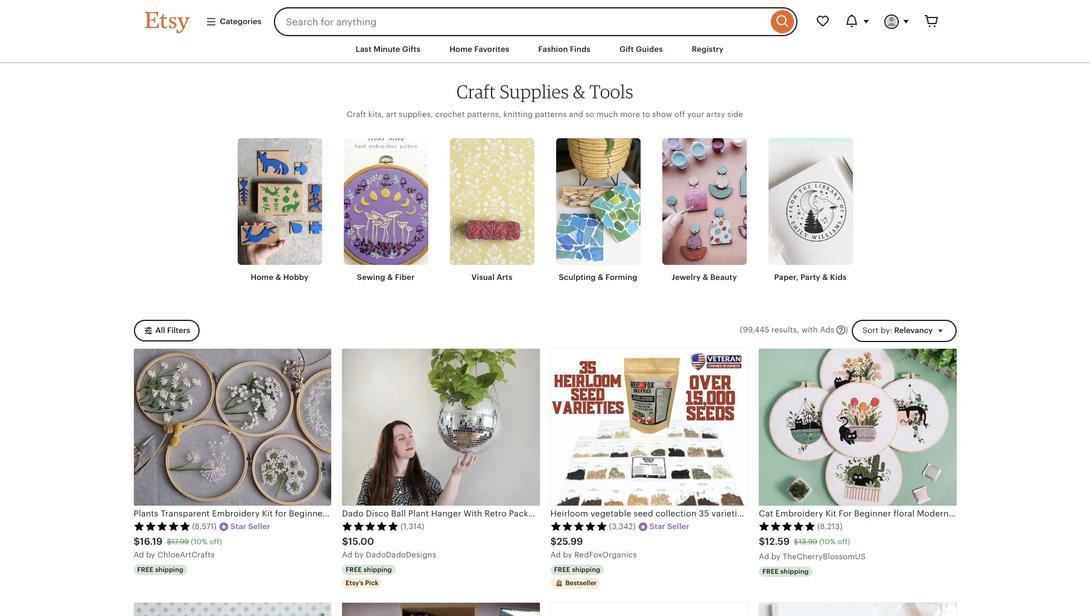 Task type: vqa. For each thing, say whether or not it's contained in the screenshot.
COLLECTION
no



Task type: describe. For each thing, give the bounding box(es) containing it.
gift guides
[[620, 45, 663, 54]]

last minute gifts link
[[347, 39, 430, 60]]

supplies,
[[399, 110, 433, 119]]

free for dadodadodesigns
[[346, 566, 362, 573]]

with ads
[[802, 325, 835, 335]]

25.99
[[557, 536, 583, 548]]

redfoxorganics
[[574, 550, 637, 559]]

5 out of 5 stars image for redfoxorganics
[[551, 521, 607, 531]]

d inside the $ 16.19 $ 17.99 (10% off) a d b y chloeartcrafts
[[139, 550, 144, 559]]

y inside $ 15.00 a d b y dadodadodesigns
[[360, 550, 364, 559]]

supplies
[[500, 80, 569, 103]]

categories
[[220, 17, 261, 26]]

free for thecherryblossomus
[[763, 568, 779, 575]]

a inside the $ 16.19 $ 17.99 (10% off) a d b y chloeartcrafts
[[134, 550, 139, 559]]

free for redfoxorganics
[[554, 566, 570, 573]]

paper,
[[775, 273, 799, 282]]

sculpting & forming link
[[556, 138, 641, 283]]

& up and
[[573, 80, 586, 103]]

d inside the $ 12.59 $ 13.99 (10% off) a d b y thecherryblossomus
[[764, 552, 769, 561]]

registry
[[692, 45, 724, 54]]

your
[[687, 110, 705, 119]]

a inside the $ 12.59 $ 13.99 (10% off) a d b y thecherryblossomus
[[759, 552, 765, 561]]

jewelry
[[672, 273, 701, 282]]

12.59
[[765, 536, 790, 548]]

and
[[569, 110, 583, 119]]

art
[[386, 110, 397, 119]]

show
[[652, 110, 672, 119]]

knitting
[[504, 110, 533, 119]]

all filters
[[155, 326, 190, 335]]

gold scissors image
[[759, 603, 957, 616]]

with
[[464, 509, 482, 519]]

home for home favorites
[[450, 45, 472, 54]]

star for (3,342)
[[650, 522, 666, 531]]

packaging.
[[509, 509, 554, 519]]

shipping for dadodadodesigns
[[364, 566, 392, 573]]

star seller for (8,571)
[[230, 522, 270, 531]]

visual arts link
[[450, 138, 534, 283]]

$ for 15.00
[[342, 536, 348, 548]]

ball
[[391, 509, 406, 519]]

jewelry & beauty
[[672, 273, 737, 282]]

free shipping for chloeartcrafts
[[137, 566, 184, 573]]

b inside the $ 16.19 $ 17.99 (10% off) a d b y chloeartcrafts
[[146, 550, 151, 559]]

seller for (8,571)
[[248, 522, 270, 531]]

bookbinding kit - complete cased in hardcover journal bookbinding diy craft kit with tools, supplies and instruction book image
[[342, 603, 540, 616]]

shipping for chloeartcrafts
[[155, 566, 184, 573]]

(
[[740, 325, 743, 335]]

favorites
[[474, 45, 509, 54]]

y inside $ 25.99 a d b y redfoxorganics
[[568, 550, 572, 559]]

15.00
[[348, 536, 374, 548]]

13.99
[[799, 538, 818, 546]]

funny cats - embossing rolling pin for cookies, embossed biscuits, christmas gift, mother's day gift, laser engraved, animal lover image
[[551, 603, 748, 616]]

all
[[155, 326, 165, 335]]

bestseller
[[565, 579, 597, 587]]

craft supplies & tools
[[457, 80, 634, 103]]

sewing & fiber
[[357, 273, 415, 282]]

)
[[846, 325, 848, 335]]

$ 12.59 $ 13.99 (10% off) a d b y thecherryblossomus
[[759, 536, 866, 561]]

plant
[[408, 509, 429, 519]]

gift
[[620, 45, 634, 54]]

& for home & hobby
[[276, 273, 281, 282]]

last
[[356, 45, 372, 54]]

$ for 12.59
[[759, 536, 765, 548]]

gift guides link
[[611, 39, 672, 60]]

heirloom vegetable seed collection 35 varieties now with over 15,000+ seeds seed bank seed vault heirloom seeds vegetable seeds seed kit image
[[551, 349, 748, 506]]

jewelry & beauty link
[[662, 138, 747, 283]]

dado disco ball plant hanger with retro packaging. image
[[342, 349, 540, 506]]

$ right 16.19
[[167, 538, 172, 546]]

$ right 12.59
[[794, 538, 799, 546]]

pick
[[365, 579, 379, 587]]

by:
[[881, 326, 893, 335]]

y inside the $ 12.59 $ 13.99 (10% off) a d b y thecherryblossomus
[[776, 552, 781, 561]]

chloeartcrafts
[[158, 550, 215, 559]]

finds
[[570, 45, 591, 54]]

plants transparent embroidery kit for beginner,flower diy kit, beginner hand embroidery full kit ,diy start up embroidery set with pattern image
[[134, 349, 331, 506]]

& left kids
[[823, 273, 828, 282]]

gifts
[[402, 45, 421, 54]]

to
[[642, 110, 650, 119]]

kids
[[830, 273, 847, 282]]

& for sculpting & forming
[[598, 273, 604, 282]]

so
[[586, 110, 594, 119]]

thecherryblossomus
[[783, 552, 866, 561]]

free shipping for dadodadodesigns
[[346, 566, 392, 573]]

registry link
[[683, 39, 733, 60]]

(8,213)
[[818, 522, 843, 531]]

patterns,
[[467, 110, 501, 119]]

visual arts
[[472, 273, 513, 282]]

free shipping for thecherryblossomus
[[763, 568, 809, 575]]

fashion finds
[[538, 45, 591, 54]]

crochet
[[435, 110, 465, 119]]

beauty
[[711, 273, 737, 282]]

( 99,445 results,
[[740, 325, 800, 335]]



Task type: locate. For each thing, give the bounding box(es) containing it.
cat embroidery kit for beginner floral modern plant hand embroidery kit with pattern full kit with needlepoint hoop diy craft kit image
[[759, 349, 957, 506]]

arts
[[497, 273, 513, 282]]

5 out of 5 stars image down disco
[[342, 521, 399, 531]]

Search for anything text field
[[274, 7, 768, 36]]

free down 16.19
[[137, 566, 154, 573]]

shipping up bestseller
[[572, 566, 601, 573]]

fiber
[[395, 273, 415, 282]]

$ inside $ 25.99 a d b y redfoxorganics
[[551, 536, 557, 548]]

b down the 25.99 at right
[[563, 550, 568, 559]]

free
[[137, 566, 154, 573], [346, 566, 362, 573], [554, 566, 570, 573], [763, 568, 779, 575]]

party
[[801, 273, 821, 282]]

free shipping up pick
[[346, 566, 392, 573]]

(1,314)
[[401, 522, 424, 531]]

dado disco ball plant hanger with retro packaging.
[[342, 509, 554, 519]]

free for chloeartcrafts
[[137, 566, 154, 573]]

1 star from the left
[[230, 522, 246, 531]]

home favorites link
[[441, 39, 519, 60]]

& left forming
[[598, 273, 604, 282]]

seller for (3,342)
[[667, 522, 690, 531]]

(10% inside the $ 16.19 $ 17.99 (10% off) a d b y chloeartcrafts
[[191, 538, 208, 546]]

paper, party & kids
[[775, 273, 847, 282]]

5 out of 5 stars image for chloeartcrafts
[[134, 521, 190, 531]]

y down the 25.99 at right
[[568, 550, 572, 559]]

&
[[573, 80, 586, 103], [276, 273, 281, 282], [387, 273, 393, 282], [598, 273, 604, 282], [703, 273, 709, 282], [823, 273, 828, 282]]

0 vertical spatial home
[[450, 45, 472, 54]]

1 star seller from the left
[[230, 522, 270, 531]]

craft for craft supplies & tools
[[457, 80, 496, 103]]

visual
[[472, 273, 495, 282]]

side
[[727, 110, 743, 119]]

5 out of 5 stars image up 16.19
[[134, 521, 190, 531]]

$ down packaging.
[[551, 536, 557, 548]]

home left 'favorites' at the top left of the page
[[450, 45, 472, 54]]

shipping down the $ 12.59 $ 13.99 (10% off) a d b y thecherryblossomus
[[781, 568, 809, 575]]

etsy's
[[346, 579, 364, 587]]

d down the 25.99 at right
[[556, 550, 561, 559]]

0 horizontal spatial (10%
[[191, 538, 208, 546]]

0 horizontal spatial off)
[[210, 538, 222, 546]]

hobby
[[283, 273, 309, 282]]

shipping for thecherryblossomus
[[781, 568, 809, 575]]

1 horizontal spatial craft
[[457, 80, 496, 103]]

b inside the $ 12.59 $ 13.99 (10% off) a d b y thecherryblossomus
[[772, 552, 777, 561]]

d down 12.59
[[764, 552, 769, 561]]

y
[[151, 550, 155, 559], [360, 550, 364, 559], [568, 550, 572, 559], [776, 552, 781, 561]]

1 horizontal spatial star
[[650, 522, 666, 531]]

1 horizontal spatial home
[[450, 45, 472, 54]]

b inside $ 25.99 a d b y redfoxorganics
[[563, 550, 568, 559]]

star seller
[[230, 522, 270, 531], [650, 522, 690, 531]]

(10% for 16.19
[[191, 538, 208, 546]]

dado
[[342, 509, 364, 519]]

2 off) from the left
[[838, 538, 850, 546]]

1 vertical spatial craft
[[347, 110, 366, 119]]

& for jewelry & beauty
[[703, 273, 709, 282]]

$
[[134, 536, 140, 548], [342, 536, 348, 548], [551, 536, 557, 548], [759, 536, 765, 548], [167, 538, 172, 546], [794, 538, 799, 546]]

free up etsy's
[[346, 566, 362, 573]]

$ down dado
[[342, 536, 348, 548]]

16.19
[[140, 536, 163, 548]]

shipping for redfoxorganics
[[572, 566, 601, 573]]

a inside $ 25.99 a d b y redfoxorganics
[[551, 550, 556, 559]]

home left hobby
[[251, 273, 274, 282]]

much
[[597, 110, 618, 119]]

$ 16.19 $ 17.99 (10% off) a d b y chloeartcrafts
[[134, 536, 222, 559]]

off) down (8,213)
[[838, 538, 850, 546]]

free shipping for redfoxorganics
[[554, 566, 601, 573]]

b down 16.19
[[146, 550, 151, 559]]

star for (8,571)
[[230, 522, 246, 531]]

star right (3,342)
[[650, 522, 666, 531]]

$ 15.00 a d b y dadodadodesigns
[[342, 536, 436, 559]]

home inside 'link'
[[450, 45, 472, 54]]

shipping down chloeartcrafts
[[155, 566, 184, 573]]

home
[[450, 45, 472, 54], [251, 273, 274, 282]]

hanger
[[431, 509, 461, 519]]

1 off) from the left
[[210, 538, 222, 546]]

1 (10% from the left
[[191, 538, 208, 546]]

menu bar containing last minute gifts
[[123, 36, 968, 63]]

relevancy
[[895, 326, 933, 335]]

sculpting
[[559, 273, 596, 282]]

$ 25.99 a d b y redfoxorganics
[[551, 536, 637, 559]]

y down 12.59
[[776, 552, 781, 561]]

1 5 out of 5 stars image from the left
[[134, 521, 190, 531]]

more
[[620, 110, 640, 119]]

craft left the kits,
[[347, 110, 366, 119]]

etsy's pick
[[346, 579, 379, 587]]

None search field
[[274, 7, 797, 36]]

5 out of 5 stars image for dadodadodesigns
[[342, 521, 399, 531]]

y down 15.00
[[360, 550, 364, 559]]

free shipping down the $ 16.19 $ 17.99 (10% off) a d b y chloeartcrafts
[[137, 566, 184, 573]]

home & hobby link
[[237, 138, 322, 283]]

minute
[[374, 45, 400, 54]]

star
[[230, 522, 246, 531], [650, 522, 666, 531]]

paper, party & kids link
[[768, 138, 853, 283]]

(8,571)
[[192, 522, 217, 531]]

d down 15.00
[[347, 550, 352, 559]]

off
[[675, 110, 685, 119]]

free shipping down 12.59
[[763, 568, 809, 575]]

a inside $ 15.00 a d b y dadodadodesigns
[[342, 550, 348, 559]]

sewing & fiber link
[[344, 138, 428, 283]]

(10% inside the $ 12.59 $ 13.99 (10% off) a d b y thecherryblossomus
[[820, 538, 836, 546]]

shipping up pick
[[364, 566, 392, 573]]

99,445
[[743, 325, 770, 335]]

star right (8,571)
[[230, 522, 246, 531]]

2 (10% from the left
[[820, 538, 836, 546]]

free shipping up bestseller
[[554, 566, 601, 573]]

$ inside $ 15.00 a d b y dadodadodesigns
[[342, 536, 348, 548]]

& left the fiber
[[387, 273, 393, 282]]

off) for 16.19
[[210, 538, 222, 546]]

2 star seller from the left
[[650, 522, 690, 531]]

0 horizontal spatial craft
[[347, 110, 366, 119]]

star seller right (3,342)
[[650, 522, 690, 531]]

results,
[[772, 325, 800, 335]]

menu bar
[[123, 36, 968, 63]]

(10% up thecherryblossomus
[[820, 538, 836, 546]]

border collie needle felting kit - felting for beginners - learn to needle felt - british wool needle felting kit - dog needle felting image
[[134, 603, 331, 616]]

0 vertical spatial craft
[[457, 80, 496, 103]]

free up bestseller
[[554, 566, 570, 573]]

2 5 out of 5 stars image from the left
[[342, 521, 399, 531]]

d inside $ 25.99 a d b y redfoxorganics
[[556, 550, 561, 559]]

free down 12.59
[[763, 568, 779, 575]]

seller right (8,571)
[[248, 522, 270, 531]]

& left hobby
[[276, 273, 281, 282]]

d down 16.19
[[139, 550, 144, 559]]

0 horizontal spatial star seller
[[230, 522, 270, 531]]

craft up patterns,
[[457, 80, 496, 103]]

last minute gifts
[[356, 45, 421, 54]]

seller right (3,342)
[[667, 522, 690, 531]]

craft kits, art supplies, crochet patterns, knitting patterns and so much more to show off your artsy side
[[347, 110, 743, 119]]

d inside $ 15.00 a d b y dadodadodesigns
[[347, 550, 352, 559]]

fashion finds link
[[529, 39, 600, 60]]

1 seller from the left
[[248, 522, 270, 531]]

1 horizontal spatial seller
[[667, 522, 690, 531]]

tools
[[590, 80, 634, 103]]

sewing
[[357, 273, 385, 282]]

off)
[[210, 538, 222, 546], [838, 538, 850, 546]]

(10% for 12.59
[[820, 538, 836, 546]]

1 horizontal spatial (10%
[[820, 538, 836, 546]]

$ for 25.99
[[551, 536, 557, 548]]

0 horizontal spatial seller
[[248, 522, 270, 531]]

2 star from the left
[[650, 522, 666, 531]]

1 horizontal spatial star seller
[[650, 522, 690, 531]]

$ for 16.19
[[134, 536, 140, 548]]

1 horizontal spatial off)
[[838, 538, 850, 546]]

off) inside the $ 12.59 $ 13.99 (10% off) a d b y thecherryblossomus
[[838, 538, 850, 546]]

0 horizontal spatial star
[[230, 522, 246, 531]]

retro
[[485, 509, 507, 519]]

fashion
[[538, 45, 568, 54]]

patterns
[[535, 110, 567, 119]]

b inside $ 15.00 a d b y dadodadodesigns
[[355, 550, 360, 559]]

5 out of 5 stars image
[[134, 521, 190, 531], [342, 521, 399, 531], [551, 521, 607, 531], [759, 521, 816, 531]]

sculpting & forming
[[559, 273, 638, 282]]

craft for craft kits, art supplies, crochet patterns, knitting patterns and so much more to show off your artsy side
[[347, 110, 366, 119]]

& left beauty
[[703, 273, 709, 282]]

star seller right (8,571)
[[230, 522, 270, 531]]

sort by: relevancy
[[863, 326, 933, 335]]

star seller for (3,342)
[[650, 522, 690, 531]]

craft
[[457, 80, 496, 103], [347, 110, 366, 119]]

b down 12.59
[[772, 552, 777, 561]]

dadodadodesigns
[[366, 550, 436, 559]]

home favorites
[[450, 45, 509, 54]]

$ left 17.99
[[134, 536, 140, 548]]

$ left 13.99
[[759, 536, 765, 548]]

none search field inside categories banner
[[274, 7, 797, 36]]

guides
[[636, 45, 663, 54]]

5 out of 5 stars image up 12.59
[[759, 521, 816, 531]]

home & hobby
[[251, 273, 309, 282]]

(10% down (8,571)
[[191, 538, 208, 546]]

off) inside the $ 16.19 $ 17.99 (10% off) a d b y chloeartcrafts
[[210, 538, 222, 546]]

2 seller from the left
[[667, 522, 690, 531]]

disco
[[366, 509, 389, 519]]

off) for 12.59
[[838, 538, 850, 546]]

(3,342)
[[609, 522, 636, 531]]

17.99
[[172, 538, 189, 546]]

kits,
[[368, 110, 384, 119]]

seller
[[248, 522, 270, 531], [667, 522, 690, 531]]

sort
[[863, 326, 879, 335]]

3 5 out of 5 stars image from the left
[[551, 521, 607, 531]]

a
[[134, 550, 139, 559], [342, 550, 348, 559], [551, 550, 556, 559], [759, 552, 765, 561]]

artsy
[[707, 110, 725, 119]]

off) down (8,571)
[[210, 538, 222, 546]]

5 out of 5 stars image for thecherryblossomus
[[759, 521, 816, 531]]

1 vertical spatial home
[[251, 273, 274, 282]]

b
[[146, 550, 151, 559], [355, 550, 360, 559], [563, 550, 568, 559], [772, 552, 777, 561]]

forming
[[606, 273, 638, 282]]

0 horizontal spatial home
[[251, 273, 274, 282]]

y inside the $ 16.19 $ 17.99 (10% off) a d b y chloeartcrafts
[[151, 550, 155, 559]]

4 5 out of 5 stars image from the left
[[759, 521, 816, 531]]

all filters button
[[134, 320, 199, 342]]

5 out of 5 stars image up the 25.99 at right
[[551, 521, 607, 531]]

& for sewing & fiber
[[387, 273, 393, 282]]

y down 16.19
[[151, 550, 155, 559]]

filters
[[167, 326, 190, 335]]

home for home & hobby
[[251, 273, 274, 282]]

shipping
[[155, 566, 184, 573], [364, 566, 392, 573], [572, 566, 601, 573], [781, 568, 809, 575]]

categories banner
[[123, 0, 968, 36]]

b down 15.00
[[355, 550, 360, 559]]

ads
[[820, 325, 835, 335]]



